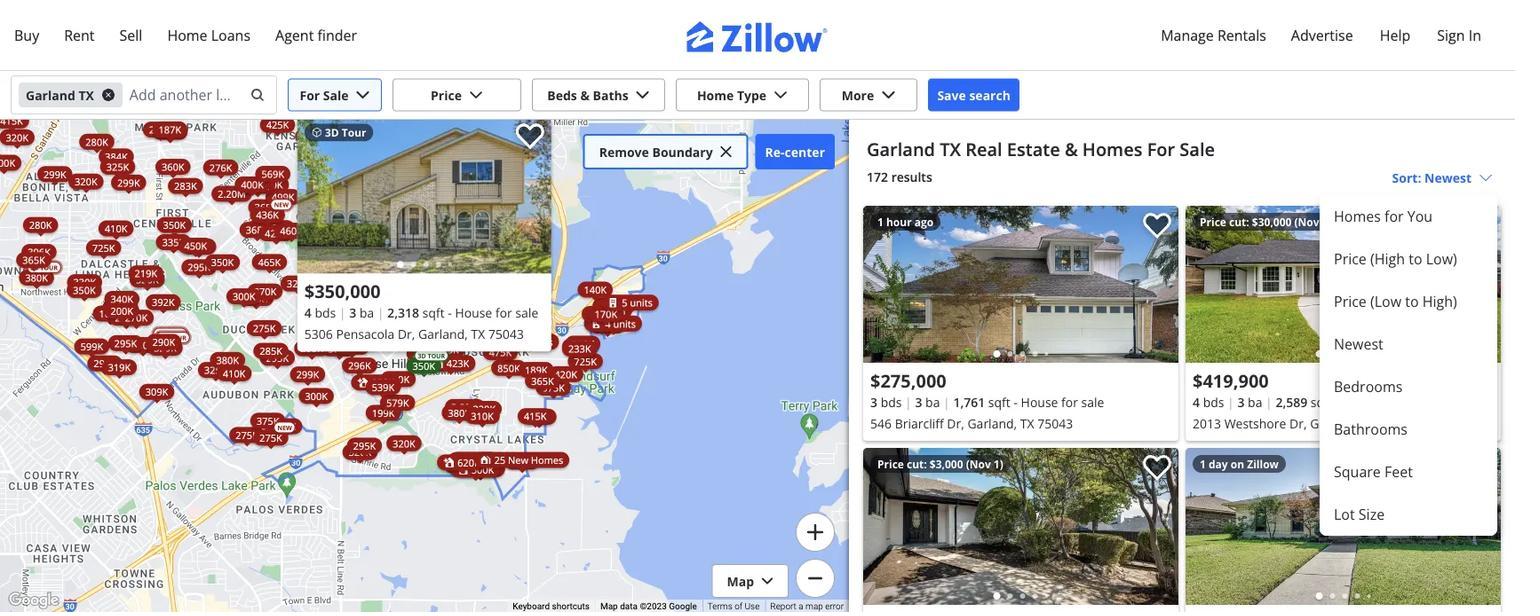 Task type: locate. For each thing, give the bounding box(es) containing it.
360k
[[162, 160, 184, 174], [357, 328, 380, 341]]

460k link up new 436k
[[240, 178, 275, 194]]

625k link
[[333, 242, 369, 258], [403, 327, 438, 343]]

save this home image right the you
[[1466, 213, 1494, 239]]

8)
[[1322, 215, 1332, 229]]

dr, inside "link"
[[1290, 415, 1307, 432]]

re-
[[765, 143, 785, 160]]

0 horizontal spatial house
[[455, 304, 492, 321]]

tour inside "3d tour 325k"
[[167, 330, 184, 338]]

215k link
[[565, 336, 601, 352]]

420k down 233k link
[[555, 368, 577, 381]]

zillow logo image
[[687, 21, 829, 52]]

1 vertical spatial 415k
[[187, 240, 210, 254]]

0 horizontal spatial 285k
[[260, 345, 282, 358]]

510k link
[[338, 277, 373, 293], [449, 452, 499, 468]]

460k down new 436k
[[280, 224, 303, 238]]

1 horizontal spatial &
[[1065, 137, 1078, 161]]

2 horizontal spatial 410k link
[[462, 321, 497, 337]]

to inside price (low to high) button
[[1405, 292, 1419, 311]]

295k left the 255k
[[266, 352, 289, 365]]

terms
[[708, 602, 733, 613]]

sale for $350,000
[[515, 304, 538, 321]]

of
[[735, 602, 743, 613]]

for up the 389k
[[496, 304, 512, 321]]

400k for left "400k" link
[[241, 178, 264, 191]]

main content containing garland tx real estate & homes for sale
[[849, 120, 1515, 613]]

384k link
[[99, 149, 134, 165]]

clear field image
[[248, 88, 262, 102]]

1 vertical spatial 423k link
[[505, 454, 540, 470]]

menu
[[1320, 195, 1498, 536]]

423k right 25
[[511, 456, 534, 469]]

house
[[455, 304, 492, 321], [1021, 394, 1058, 411], [1344, 394, 1381, 411]]

0 vertical spatial 375k link
[[536, 380, 571, 396]]

newest
[[1425, 170, 1472, 187], [1334, 335, 1384, 354]]

375k
[[542, 382, 565, 395], [257, 415, 279, 428]]

380k link up "530k" link on the left bottom of page
[[442, 405, 477, 421]]

0 vertical spatial garland
[[26, 87, 75, 103]]

295k down 199k
[[353, 440, 376, 453]]

0 vertical spatial 4 bds
[[304, 304, 336, 321]]

425k link
[[260, 117, 295, 133], [248, 220, 283, 236], [259, 226, 294, 242]]

save this home button left day
[[1129, 449, 1179, 498]]

house inside map region
[[455, 304, 492, 321]]

(nov for 8)
[[1295, 215, 1320, 229]]

2,318
[[387, 304, 419, 321]]

map for map
[[727, 573, 754, 590]]

1 vertical spatial 510k
[[470, 454, 493, 467]]

375k link
[[536, 380, 571, 396], [250, 413, 286, 429]]

chevron right image for $30,000 (nov 8)
[[1471, 274, 1492, 295]]

home inside "popup button"
[[697, 87, 734, 103]]

299k for the right 299k 'link'
[[296, 368, 319, 382]]

to
[[1409, 250, 1423, 269], [1405, 292, 1419, 311]]

400k for rightmost "400k" link
[[455, 299, 478, 312]]

1 vertical spatial 420k
[[555, 368, 577, 381]]

0 vertical spatial 625k link
[[333, 242, 369, 258]]

chevron down image right type
[[774, 88, 788, 102]]

chevron down image for price
[[469, 88, 483, 102]]

new inside new 360k
[[375, 320, 390, 329]]

1 vertical spatial 140k
[[599, 300, 622, 313]]

chevron left image inside the property images, use arrow keys to navigate, image 1 of 27 group
[[1195, 274, 1216, 295]]

garland for garland tx
[[26, 87, 75, 103]]

save this home image left day
[[1143, 456, 1172, 482]]

save this home button inside map region
[[502, 117, 551, 166]]

1 vertical spatial 499k link
[[444, 458, 494, 474]]

1 vertical spatial 1
[[1200, 457, 1206, 472]]

0 vertical spatial cut:
[[1229, 215, 1249, 229]]

2 horizontal spatial house
[[1344, 394, 1381, 411]]

500k
[[387, 373, 410, 386], [471, 464, 494, 477]]

299k link
[[37, 166, 72, 182], [111, 175, 146, 191], [290, 367, 325, 383]]

850k link
[[491, 360, 526, 376]]

chevron down image inside beds & baths dropdown button
[[636, 88, 650, 102]]

360k inside 'link'
[[162, 160, 184, 174]]

315k right 5306
[[341, 341, 363, 354]]

chevron right image inside property images, use arrow keys to navigate, image 1 of 40 group
[[521, 185, 543, 206]]

for inside map region
[[496, 304, 512, 321]]

25
[[494, 454, 506, 467]]

3 ba up pensacola
[[349, 304, 374, 321]]

dr, inside map region
[[398, 326, 415, 343]]

beds
[[547, 87, 577, 103]]

599k link
[[74, 339, 109, 355]]

0 horizontal spatial ba
[[360, 304, 374, 321]]

plus image
[[806, 524, 825, 542]]

tx for $350,000
[[471, 326, 485, 343]]

1 horizontal spatial home
[[697, 87, 734, 103]]

295k for 295k link under 199k
[[353, 440, 376, 453]]

0 horizontal spatial 460k
[[246, 179, 269, 193]]

550k up 698k
[[348, 209, 371, 222]]

0 vertical spatial 580k link
[[345, 335, 380, 351]]

3d down 5306 pensacola dr, garland, tx 75043 link
[[418, 352, 426, 360]]

newest inside popup button
[[1425, 170, 1472, 187]]

3 ba
[[349, 304, 374, 321], [915, 394, 940, 411], [1238, 394, 1263, 411]]

new inside new 436k
[[274, 201, 289, 209]]

320k for 320k link below 199k link
[[393, 437, 415, 451]]

2 vertical spatial 415k link
[[518, 409, 553, 425]]

235k link down 2,318 sqft at left
[[396, 325, 431, 341]]

1 horizontal spatial 4 bds
[[1193, 394, 1224, 411]]

chevron down image inside sort: newest popup button
[[1479, 171, 1493, 185]]

sale for $275,000
[[1081, 394, 1104, 411]]

tour inside 3d tour 350k
[[428, 352, 445, 360]]

chevron down image inside home type "popup button"
[[774, 88, 788, 102]]

2 horizontal spatial 75043
[[1380, 415, 1416, 432]]

chevron down image
[[469, 88, 483, 102], [881, 88, 896, 102], [761, 576, 774, 588]]

189k link
[[519, 362, 554, 378]]

1 vertical spatial 280k
[[29, 219, 52, 232]]

315k link down 2,318
[[391, 326, 426, 342]]

4 bds inside map region
[[304, 304, 336, 321]]

house for $275,000
[[1021, 394, 1058, 411]]

1 vertical spatial 725k
[[574, 355, 597, 368]]

380k down the 396k in the left top of the page
[[25, 271, 48, 285]]

490k 415k
[[187, 224, 322, 254]]

3d inside 3d tour 350k
[[418, 352, 426, 360]]

& right "estate"
[[1065, 137, 1078, 161]]

1 horizontal spatial 550k link
[[342, 207, 377, 223]]

1 vertical spatial 550k
[[348, 209, 371, 222]]

1 horizontal spatial 499k
[[465, 459, 487, 473]]

290k down the "392k" link
[[152, 336, 175, 349]]

save
[[937, 87, 966, 103]]

430k link
[[329, 198, 364, 214]]

tx inside filters element
[[78, 87, 94, 103]]

3d inside 3d tour 320k
[[159, 334, 167, 342]]

save this home button right the you
[[1451, 206, 1501, 256]]

ba up briarcliff
[[926, 394, 940, 411]]

tx inside map region
[[471, 326, 485, 343]]

0 horizontal spatial 423k link
[[426, 356, 476, 372]]

1 horizontal spatial 423k
[[511, 456, 534, 469]]

garland, inside "link"
[[1310, 415, 1360, 432]]

&
[[580, 87, 590, 103], [1065, 137, 1078, 161]]

chevron right image inside the property images, use arrow keys to navigate, image 1 of 33 group
[[1148, 517, 1170, 538]]

1 vertical spatial 360k
[[357, 328, 380, 341]]

285k link
[[382, 318, 417, 334], [253, 343, 289, 359]]

chevron right image inside the property images, use arrow keys to navigate, image 1 of 27 group
[[1471, 274, 1492, 295]]

520k up 698k
[[333, 198, 356, 211]]

1 vertical spatial chevron left image
[[872, 274, 894, 295]]

home image
[[21, 93, 60, 132]]

0 horizontal spatial 299k
[[44, 168, 66, 181]]

3 ba up briarcliff
[[915, 394, 940, 411]]

3 inside map region
[[349, 304, 356, 321]]

0 vertical spatial 725k
[[92, 241, 115, 255]]

0 horizontal spatial 725k link
[[86, 240, 121, 256]]

- up 2013 westshore dr, garland, tx 75043 "link"
[[1336, 394, 1340, 411]]

1 horizontal spatial 365k
[[255, 201, 277, 214]]

newest inside 'button'
[[1334, 335, 1384, 354]]

$350,000
[[304, 279, 381, 304]]

for up bathrooms
[[1384, 394, 1401, 411]]

3d inside 3d tour 380k
[[31, 264, 39, 272]]

sale for $419,900
[[1404, 394, 1427, 411]]

3 ba up westshore in the right of the page
[[1238, 394, 1263, 411]]

- house for sale for $350,000
[[448, 304, 538, 321]]

sale inside map region
[[515, 304, 538, 321]]

299k link down 255k link
[[290, 367, 325, 383]]

square
[[1334, 463, 1381, 482]]

360k link
[[155, 159, 191, 175]]

chevron down image up "report"
[[761, 576, 774, 588]]

4 bds for $419,900
[[1193, 394, 1224, 411]]

305k link
[[239, 290, 274, 306]]

to for high)
[[1405, 292, 1419, 311]]

(nov left the 8)
[[1295, 215, 1320, 229]]

1 horizontal spatial 200k
[[590, 317, 613, 330]]

sqft right the 1,761 at the right
[[988, 394, 1011, 411]]

chevron down image for home type
[[774, 88, 788, 102]]

newest right sort:
[[1425, 170, 1472, 187]]

275k link down 305k link on the top of the page
[[247, 321, 282, 337]]

1014 goldenrod dr, garland, tx 75043 image
[[1186, 449, 1501, 606]]

0 vertical spatial chevron right image
[[1471, 274, 1492, 295]]

chevron left image right plus image
[[872, 517, 894, 538]]

295k link left the 255k
[[260, 350, 295, 366]]

3 ba inside map region
[[349, 304, 374, 321]]

for
[[1147, 137, 1175, 161]]

house up 13
[[455, 304, 492, 321]]

300k up 5306 pensacola dr, garland, tx 75043 link
[[431, 307, 453, 321]]

ba up pensacola
[[360, 304, 374, 321]]

540k link
[[448, 458, 497, 474]]

0 vertical spatial map
[[727, 573, 754, 590]]

map inside dropdown button
[[727, 573, 754, 590]]

299k link down home icon
[[37, 166, 72, 182]]

1 vertical spatial 625k link
[[403, 327, 438, 343]]

bds for $350,000
[[315, 304, 336, 321]]

1 horizontal spatial 460k
[[280, 224, 303, 238]]

0 vertical spatial 270k link
[[119, 310, 154, 326]]

2 horizontal spatial 415k link
[[518, 409, 553, 425]]

350k up 165k link
[[73, 284, 96, 297]]

new inside new 420k
[[319, 122, 334, 131]]

& right beds
[[580, 87, 590, 103]]

dr, for $419,900
[[1290, 415, 1307, 432]]

0 horizontal spatial bds
[[315, 304, 336, 321]]

2013 westshore dr, garland, tx 75043 image
[[1186, 206, 1501, 363]]

save this home button down beds
[[502, 117, 551, 166]]

westshore
[[1225, 415, 1286, 432]]

270k
[[125, 311, 148, 325], [568, 340, 591, 354]]

price cut: $30,000 (nov 8)
[[1200, 215, 1332, 229]]

3d inside "3d tour 325k"
[[157, 330, 165, 338]]

1 vertical spatial 725k link
[[568, 354, 603, 370]]

1 vertical spatial 270k link
[[562, 339, 597, 355]]

chevron down image
[[356, 88, 370, 102], [636, 88, 650, 102], [774, 88, 788, 102], [1479, 171, 1493, 185]]

property images, use arrow keys to navigate, image 1 of 9 group
[[863, 206, 1179, 367]]

499k
[[272, 191, 294, 204], [465, 459, 487, 473]]

chevron left image inside the property images, use arrow keys to navigate, image 1 of 33 group
[[872, 517, 894, 538]]

(nov for 1)
[[966, 457, 991, 472]]

dr, down the 1,761 at the right
[[947, 415, 964, 432]]

save this home image for 3310 oak hill dr, garland, tx 75043 image
[[1143, 456, 1172, 482]]

house for $350,000
[[455, 304, 492, 321]]

625k up 757k
[[340, 244, 362, 257]]

tx for $419,900
[[1363, 415, 1377, 432]]

chevron right image inside property images, use arrow keys to navigate, image 1 of 9 group
[[1148, 274, 1170, 295]]

579k
[[386, 397, 409, 410]]

ba inside map region
[[360, 304, 374, 321]]

0 vertical spatial 500k link
[[381, 372, 416, 388]]

2013 westshore dr, garland, tx 75043
[[1193, 415, 1416, 432]]

Search text field
[[130, 81, 239, 109]]

tour for 350k
[[428, 352, 445, 360]]

- up 5306 pensacola dr, garland, tx 75043 link
[[448, 304, 452, 321]]

rentals
[[1218, 25, 1266, 44]]

519k link
[[324, 283, 360, 299]]

415k down buy link
[[0, 114, 23, 127]]

1 vertical spatial chevron left image
[[872, 517, 894, 538]]

0 horizontal spatial 580k link
[[345, 335, 380, 351]]

1 horizontal spatial sqft
[[988, 394, 1011, 411]]

garland, inside map region
[[418, 326, 468, 343]]

285k for the rightmost 285k link
[[388, 319, 411, 332]]

725k for the leftmost 725k link
[[92, 241, 115, 255]]

property images, use arrow keys to navigate, image 1 of 40 group
[[43, 117, 805, 277]]

299k for the middle 299k 'link'
[[117, 176, 140, 189]]

270k link down 340k link
[[119, 310, 154, 326]]

chevron down image inside price 'popup button'
[[469, 88, 483, 102]]

0 horizontal spatial 75043
[[488, 326, 524, 343]]

0 horizontal spatial - house for sale
[[448, 304, 538, 321]]

price for price
[[431, 87, 462, 103]]

275k for 275k link to the top
[[253, 322, 276, 335]]

sqft up 2013 westshore dr, garland, tx 75043 at the bottom of page
[[1311, 394, 1333, 411]]

for up 546 briarcliff dr, garland, tx 75043 link
[[1061, 394, 1078, 411]]

new for 275k
[[277, 424, 292, 432]]

- house for sale up bathrooms
[[1336, 394, 1427, 411]]

sort: newest button
[[1388, 168, 1498, 188]]

save this home image for 1014 goldenrod dr, garland, tx 75043 image at the bottom of the page
[[1466, 456, 1494, 482]]

sort:
[[1392, 170, 1422, 187]]

1 vertical spatial newest
[[1334, 335, 1384, 354]]

sqft
[[422, 304, 445, 321], [988, 394, 1011, 411], [1311, 394, 1333, 411]]

75043 inside "link"
[[1380, 415, 1416, 432]]

for inside button
[[1385, 207, 1404, 226]]

1 horizontal spatial 499k link
[[444, 458, 494, 474]]

new for 420k
[[319, 122, 334, 131]]

baths
[[593, 87, 629, 103]]

chevron down image right more
[[881, 88, 896, 102]]

home left type
[[697, 87, 734, 103]]

4 for $419,900
[[1193, 394, 1200, 411]]

main navigation
[[0, 0, 1515, 293]]

tour inside 3d tour 380k
[[40, 264, 58, 272]]

filters element
[[0, 71, 1515, 120]]

3
[[349, 304, 356, 321], [870, 394, 878, 411], [915, 394, 922, 411], [1238, 394, 1245, 411]]

home inside main navigation
[[167, 25, 207, 44]]

ba for $419,900
[[1248, 394, 1263, 411]]

0 horizontal spatial 550k link
[[305, 146, 340, 162]]

briarcliff
[[895, 415, 944, 432]]

0 horizontal spatial 270k link
[[119, 310, 154, 326]]

new for 436k
[[274, 201, 289, 209]]

0 horizontal spatial 620k link
[[332, 268, 368, 284]]

sqft for $419,900
[[1311, 394, 1333, 411]]

map region
[[0, 0, 1044, 613]]

0 horizontal spatial 375k link
[[250, 413, 286, 429]]

436k
[[256, 208, 279, 222]]

- house for sale up 546 briarcliff dr, garland, tx 75043 link
[[1014, 394, 1104, 411]]

270k link up 420k link
[[562, 339, 597, 355]]

homes for you
[[1334, 207, 1433, 226]]

- inside map region
[[448, 304, 452, 321]]

0 vertical spatial 460k
[[246, 179, 269, 193]]

dr, for $275,000
[[947, 415, 964, 432]]

520k link up new 436k
[[254, 177, 289, 193]]

2 horizontal spatial 410k
[[468, 322, 491, 335]]

270k down 340k link
[[125, 311, 148, 325]]

save this home image
[[1143, 213, 1172, 239], [1466, 213, 1494, 239], [1143, 456, 1172, 482], [1466, 456, 1494, 482]]

0 horizontal spatial sale
[[515, 304, 538, 321]]

449k
[[273, 420, 296, 434]]

3d for 3d tour 325k
[[157, 330, 165, 338]]

house for $419,900
[[1344, 394, 1381, 411]]

233k
[[568, 343, 591, 356]]

2 horizontal spatial chevron down image
[[881, 88, 896, 102]]

save this home button for $275,000
[[1129, 206, 1179, 256]]

460k link down new 436k
[[274, 223, 309, 239]]

units
[[630, 296, 653, 310], [613, 317, 636, 331]]

- house for sale inside map region
[[448, 304, 538, 321]]

buy
[[14, 25, 39, 44]]

1 vertical spatial 380k link
[[442, 405, 477, 421]]

sqft inside map region
[[422, 304, 445, 321]]

3.20m
[[451, 401, 479, 414]]

0 horizontal spatial 360k
[[162, 160, 184, 174]]

75043 inside map region
[[488, 326, 524, 343]]

580k up 25 new homes
[[528, 411, 550, 424]]

380k link
[[210, 352, 245, 368], [442, 405, 477, 421]]

chevron down image inside more popup button
[[881, 88, 896, 102]]

1 left hour
[[878, 215, 884, 229]]

350k link
[[157, 217, 192, 233], [205, 255, 240, 271], [67, 282, 102, 298], [331, 307, 366, 323], [125, 338, 161, 353]]

new inside new 275k
[[277, 424, 292, 432]]

320k for 320k link underneath 384k link
[[75, 175, 97, 188]]

tour inside 3d tour 320k
[[169, 334, 186, 342]]

320k for 320k link below garland tx
[[6, 131, 28, 144]]

3d for 3d tour 380k
[[31, 264, 39, 272]]

580k link up 382k link
[[345, 335, 380, 351]]

to inside price (high to low) button
[[1409, 250, 1423, 269]]

320k link down 850k link
[[467, 401, 502, 417]]

299k
[[44, 168, 66, 181], [117, 176, 140, 189], [296, 368, 319, 382]]

chevron right image inside property images, use arrow keys to navigate, image 1 of 32 group
[[1471, 517, 1492, 538]]

410k link
[[98, 221, 134, 237], [462, 321, 497, 337], [217, 366, 252, 382]]

price for price (high to low)
[[1334, 250, 1367, 269]]

chevron left image for price cut: $30,000 (nov 8)
[[1195, 274, 1216, 295]]

1 horizontal spatial 415k link
[[181, 239, 216, 255]]

0 horizontal spatial 725k
[[92, 241, 115, 255]]

chevron down image right baths
[[636, 88, 650, 102]]

296k link
[[260, 220, 295, 236], [342, 358, 377, 374]]

1 vertical spatial 380k
[[216, 354, 239, 367]]

0 vertical spatial 285k link
[[382, 318, 417, 334]]

map left data
[[600, 602, 618, 613]]

main content
[[849, 120, 1515, 613]]

1 vertical spatial 290k link
[[87, 356, 123, 372]]

290k link down the "392k" link
[[146, 334, 181, 350]]

lot size button
[[1320, 494, 1498, 536]]

360k inside new 360k
[[357, 328, 380, 341]]

2 horizontal spatial 4
[[1193, 394, 1200, 411]]

320k inside 3d tour 320k
[[154, 342, 177, 355]]

chevron left image inside property images, use arrow keys to navigate, image 1 of 9 group
[[872, 274, 894, 295]]

0 vertical spatial home
[[167, 25, 207, 44]]

490k
[[300, 224, 322, 237]]

140k
[[584, 283, 607, 297], [599, 300, 622, 313]]

3.20m link
[[445, 400, 486, 416]]

garland up 172 results
[[867, 137, 935, 161]]

cut: for $30,000
[[1229, 215, 1249, 229]]

bds up 5306
[[315, 304, 336, 321]]

error
[[825, 602, 844, 613]]

save this home image down for
[[1143, 213, 1172, 239]]

home
[[167, 25, 207, 44], [697, 87, 734, 103]]

400k link up new 436k
[[235, 177, 270, 193]]

490k link
[[293, 223, 329, 239]]

1 horizontal spatial - house for sale
[[1014, 394, 1104, 411]]

2 horizontal spatial chevron left image
[[1195, 517, 1216, 538]]

625k inside 625k 295k
[[340, 244, 362, 257]]

125k link
[[582, 306, 617, 322]]

chevron left image inside property images, use arrow keys to navigate, image 1 of 32 group
[[1195, 517, 1216, 538]]

280k link up 384k
[[79, 134, 114, 150]]

300k down 255k link
[[305, 390, 328, 403]]

dr, down 2,589 sqft
[[1290, 415, 1307, 432]]

- house for sale for $275,000
[[1014, 394, 1104, 411]]

newest up bedrooms
[[1334, 335, 1384, 354]]

1 horizontal spatial 420k
[[555, 368, 577, 381]]

chevron left image
[[1195, 274, 1216, 295], [872, 517, 894, 538]]

319k
[[108, 361, 131, 374]]

400k up new 436k
[[241, 178, 264, 191]]

420k left tour
[[301, 130, 324, 143]]

lot
[[1334, 505, 1355, 524]]

320k link down garland tx
[[0, 130, 35, 146]]

415k right 335k
[[187, 240, 210, 254]]

for for $350,000
[[496, 304, 512, 321]]

2 vertical spatial 415k
[[524, 410, 547, 423]]

1 vertical spatial 620k link
[[437, 455, 487, 471]]

bds inside map region
[[315, 304, 336, 321]]

map up of
[[727, 573, 754, 590]]

295k down 450k
[[188, 261, 210, 274]]

320k for 320k link underneath 850k link
[[473, 403, 496, 416]]

bathrooms
[[1334, 420, 1408, 439]]

725k for 725k link to the right
[[574, 355, 597, 368]]

garland, for $350,000
[[418, 326, 468, 343]]

chevron right image
[[240, 178, 262, 199], [521, 185, 543, 206], [1148, 274, 1170, 295], [1471, 517, 1492, 538]]

1 horizontal spatial 580k link
[[522, 409, 557, 425]]

625k up 349k
[[409, 328, 432, 342]]

sign in link
[[1425, 15, 1494, 56]]

695k link
[[430, 342, 465, 358]]

chevron down image for more
[[881, 88, 896, 102]]

0 vertical spatial 550k
[[311, 148, 334, 161]]

1 vertical spatial 275k link
[[229, 428, 265, 444]]

save search button
[[928, 79, 1020, 111]]

garland inside filters element
[[26, 87, 75, 103]]

1 vertical spatial 460k link
[[274, 223, 309, 239]]

tx inside "link"
[[1363, 415, 1377, 432]]

625k link up 349k
[[403, 327, 438, 343]]

save this home image for 2013 westshore dr, garland, tx 75043 image at the right
[[1466, 213, 1494, 239]]

save this home image
[[516, 124, 544, 150]]

cut:
[[1229, 215, 1249, 229], [907, 457, 927, 472]]

remove
[[599, 143, 649, 160]]

chevron down image for sort: newest
[[1479, 171, 1493, 185]]

shortcuts
[[552, 602, 590, 613]]

for
[[1385, 207, 1404, 226], [496, 304, 512, 321], [1061, 394, 1078, 411], [1384, 394, 1401, 411]]

350k for 350k link above 165k
[[73, 284, 96, 297]]

garland for garland tx real estate & homes for sale
[[867, 137, 935, 161]]

1 horizontal spatial 4
[[605, 317, 611, 331]]

295k link up the 319k
[[108, 336, 143, 352]]

chevron left image
[[306, 185, 328, 206], [872, 274, 894, 295], [1195, 517, 1216, 538]]

in
[[1469, 25, 1482, 44]]

450k
[[184, 239, 207, 253]]

0 horizontal spatial 4 bds
[[304, 304, 336, 321]]

725k link down the 215k on the left of the page
[[568, 354, 603, 370]]

0 horizontal spatial dr,
[[398, 326, 415, 343]]

3d down the "392k" link
[[157, 330, 165, 338]]

380k for right '380k' link
[[448, 407, 471, 420]]

chevron right image for property images, use arrow keys to navigate, image 1 of 32 group at the right bottom
[[1471, 517, 1492, 538]]

cut: left $30,000
[[1229, 215, 1249, 229]]

price for price cut: $3,000 (nov 1)
[[878, 457, 904, 472]]

275k link left 449k link
[[229, 428, 265, 444]]

460k for topmost 460k link
[[246, 179, 269, 193]]

new for 25
[[508, 454, 528, 467]]

tx for $275,000
[[1020, 415, 1034, 432]]

189k
[[525, 364, 548, 377]]

3 for $275,000
[[915, 394, 922, 411]]

chevron down image right 'sort: newest'
[[1479, 171, 1493, 185]]

price inside 'popup button'
[[431, 87, 462, 103]]

235k down 2,318 sqft at left
[[402, 326, 425, 339]]

1 vertical spatial to
[[1405, 292, 1419, 311]]

580k link
[[345, 335, 380, 351], [522, 409, 557, 425]]

0 vertical spatial 410k
[[105, 222, 127, 235]]

725k down the 215k on the left of the page
[[574, 355, 597, 368]]

550k down new 420k
[[311, 148, 334, 161]]

400k
[[241, 178, 264, 191], [455, 299, 478, 312]]

2 vertical spatial 410k
[[223, 367, 246, 381]]

850k
[[498, 362, 520, 375]]

save this home image for 546 briarcliff dr, garland, tx 75043 image
[[1143, 213, 1172, 239]]

price (high to low)
[[1334, 250, 1457, 269]]

tour for 380k
[[40, 264, 58, 272]]

290k link down 599k
[[87, 356, 123, 372]]

290k down 599k
[[94, 357, 116, 371]]

499k link
[[266, 189, 301, 205], [444, 458, 494, 474]]

0 vertical spatial (nov
[[1295, 215, 1320, 229]]

0 vertical spatial 520k link
[[254, 177, 289, 193]]

chevron right image
[[1471, 274, 1492, 295], [1148, 517, 1170, 538]]

1 vertical spatial home
[[697, 87, 734, 103]]

5306 pensacola dr, garland, tx 75043 image
[[297, 117, 551, 274], [551, 117, 805, 274]]



Task type: vqa. For each thing, say whether or not it's contained in the screenshot.


Task type: describe. For each thing, give the bounding box(es) containing it.
320k link down 199k
[[343, 445, 378, 461]]

370k link
[[248, 284, 283, 300]]

home loans
[[167, 25, 251, 44]]

chevron right image for $3,000 (nov 1)
[[1148, 517, 1170, 538]]

280k for topmost 280k link
[[85, 135, 108, 149]]

75043 for $350,000
[[488, 326, 524, 343]]

3d for 3d tour 320k
[[159, 334, 167, 342]]

0 horizontal spatial 580k
[[351, 336, 374, 350]]

new for 13
[[498, 336, 518, 349]]

389k
[[499, 322, 522, 336]]

tour for 320k
[[169, 334, 186, 342]]

loans
[[211, 25, 251, 44]]

2 horizontal spatial 365k
[[531, 375, 554, 388]]

0 horizontal spatial 410k link
[[98, 221, 134, 237]]

keyboard shortcuts
[[513, 602, 590, 613]]

5306 pensacola dr, garland, tx 75043 link
[[304, 324, 544, 345]]

1 hour ago
[[878, 215, 934, 229]]

3 for $419,900
[[1238, 394, 1245, 411]]

283k
[[174, 180, 197, 193]]

494k link
[[447, 458, 496, 474]]

0 vertical spatial 620k
[[339, 270, 361, 283]]

save this home button for $350,000
[[502, 117, 551, 166]]

530k link
[[448, 453, 497, 469]]

579k link
[[380, 395, 415, 411]]

310k link
[[465, 409, 500, 425]]

0 vertical spatial 510k
[[344, 278, 367, 291]]

ba for $350,000
[[360, 304, 374, 321]]

2,318 sqft
[[387, 304, 445, 321]]

1 vertical spatial 365k link
[[16, 252, 51, 268]]

1 horizontal spatial 620k
[[458, 456, 480, 470]]

- for $419,900
[[1336, 394, 1340, 411]]

340k link
[[104, 291, 140, 307]]

3310 oak hill dr, garland, tx 75043 image
[[863, 449, 1179, 606]]

380k for leftmost '380k' link
[[216, 354, 239, 367]]

price (low to high) button
[[1320, 281, 1498, 323]]

350k for 350k link on top of 319k link
[[132, 339, 154, 352]]

- for $350,000
[[448, 304, 452, 321]]

275k for bottommost 275k link
[[236, 429, 258, 442]]

re-center
[[765, 143, 825, 160]]

320k link down 396k 465k
[[130, 272, 165, 288]]

manage rentals
[[1161, 25, 1266, 44]]

manage rentals link
[[1149, 15, 1279, 56]]

165k
[[99, 307, 122, 321]]

tour for 325k
[[167, 330, 184, 338]]

0 horizontal spatial 415k
[[0, 114, 23, 127]]

1 horizontal spatial 725k link
[[568, 354, 603, 370]]

chevron right image for property images, use arrow keys to navigate, image 1 of 9 group at the right
[[1148, 274, 1170, 295]]

1 vertical spatial 500k link
[[451, 462, 500, 478]]

1 horizontal spatial 270k link
[[562, 339, 597, 355]]

2 horizontal spatial 299k link
[[290, 367, 325, 383]]

0 vertical spatial 620k link
[[332, 268, 368, 284]]

5 units
[[622, 296, 653, 310]]

map
[[806, 602, 823, 613]]

1 vertical spatial 415k link
[[181, 239, 216, 255]]

2 5306 pensacola dr, garland, tx 75043 image from the left
[[551, 117, 805, 274]]

0 horizontal spatial 290k link
[[87, 356, 123, 372]]

garland, for $275,000
[[968, 415, 1017, 432]]

219k link
[[128, 266, 164, 282]]

0 horizontal spatial 200k
[[111, 304, 133, 318]]

300k down 465k link
[[233, 290, 255, 303]]

1 horizontal spatial 296k link
[[342, 358, 377, 374]]

home for home type
[[697, 87, 734, 103]]

0 horizontal spatial 200k link
[[104, 303, 140, 319]]

625k 295k
[[188, 244, 362, 274]]

0 horizontal spatial 365k
[[22, 254, 45, 267]]

0 vertical spatial 290k
[[152, 336, 175, 349]]

1 horizontal spatial 520k link
[[327, 196, 362, 212]]

233k link
[[562, 341, 597, 357]]

1 day on zillow
[[1200, 457, 1279, 472]]

319k link
[[102, 360, 137, 376]]

remove boundary button
[[583, 134, 748, 170]]

295k link down 199k
[[347, 438, 382, 454]]

3d for 3d tour 350k
[[418, 352, 426, 360]]

415k inside 490k 415k
[[187, 240, 210, 254]]

220k link
[[103, 299, 138, 315]]

0 vertical spatial 510k link
[[338, 277, 373, 293]]

sell
[[120, 25, 142, 44]]

use
[[745, 602, 760, 613]]

295k link down 450k
[[182, 260, 217, 276]]

75043 for $419,900
[[1380, 415, 1416, 432]]

bedrooms button
[[1320, 366, 1498, 409]]

0 vertical spatial 415k link
[[0, 113, 29, 129]]

1 horizontal spatial 285k link
[[382, 318, 417, 334]]

1 horizontal spatial 290k link
[[146, 334, 181, 350]]

0 horizontal spatial 285k link
[[253, 343, 289, 359]]

dr, for $350,000
[[398, 326, 415, 343]]

1 horizontal spatial 380k link
[[442, 405, 477, 421]]

1 horizontal spatial 365k link
[[248, 199, 284, 215]]

1)
[[994, 457, 1004, 472]]

285k for the left 285k link
[[260, 345, 282, 358]]

remove tag image
[[101, 88, 115, 102]]

220k
[[109, 301, 132, 314]]

0 horizontal spatial 550k
[[311, 148, 334, 161]]

757k link
[[346, 261, 381, 277]]

187k link
[[152, 122, 188, 138]]

275k inside new 275k
[[259, 432, 282, 445]]

& inside dropdown button
[[580, 87, 590, 103]]

help link
[[1368, 15, 1423, 56]]

property images, use arrow keys to navigate, image 1 of 33 group
[[863, 449, 1179, 610]]

215k
[[572, 337, 594, 351]]

0 vertical spatial 296k link
[[260, 220, 295, 236]]

high)
[[1423, 292, 1457, 311]]

home type button
[[676, 79, 809, 111]]

382k link
[[351, 375, 401, 391]]

chevron down image for beds & baths
[[636, 88, 650, 102]]

396k
[[28, 246, 50, 259]]

520k for topmost 520k link
[[260, 178, 283, 192]]

for for $419,900
[[1384, 394, 1401, 411]]

0 vertical spatial 280k link
[[79, 134, 114, 150]]

1 vertical spatial 290k
[[94, 357, 116, 371]]

new 360k
[[357, 320, 390, 341]]

199k link
[[366, 405, 401, 421]]

1 vertical spatial 550k link
[[342, 207, 377, 223]]

320k link down 199k link
[[387, 436, 422, 452]]

3d for 3d tour
[[325, 125, 339, 140]]

625k for 625k 295k
[[340, 244, 362, 257]]

1 horizontal spatial 410k link
[[217, 366, 252, 382]]

276k link
[[203, 160, 238, 176]]

420k inside new 420k
[[301, 130, 324, 143]]

1 vertical spatial 510k link
[[449, 452, 499, 468]]

295k for 295k link on the left of the 255k
[[266, 352, 289, 365]]

4 for $350,000
[[304, 304, 312, 321]]

0 vertical spatial 275k link
[[247, 321, 282, 337]]

close image
[[720, 146, 732, 158]]

280k for left 280k link
[[29, 219, 52, 232]]

235k for 235k link to the right
[[402, 326, 425, 339]]

- for $275,000
[[1014, 394, 1018, 411]]

cut: for $3,000
[[907, 457, 927, 472]]

save search
[[937, 87, 1011, 103]]

5306
[[304, 326, 333, 343]]

1 vertical spatial 375k link
[[250, 413, 286, 429]]

350k link up 319k link
[[125, 338, 161, 353]]

13
[[484, 336, 495, 349]]

google
[[669, 602, 697, 613]]

units for 5 units
[[630, 296, 653, 310]]

320k link down 384k link
[[68, 174, 104, 190]]

530k
[[468, 454, 491, 468]]

235k for 235k link to the left
[[115, 312, 138, 325]]

350k link down 450k link
[[205, 255, 240, 271]]

1 horizontal spatial 500k
[[471, 464, 494, 477]]

price for price cut: $30,000 (nov 8)
[[1200, 215, 1227, 229]]

google image
[[4, 590, 63, 613]]

©2023
[[640, 602, 667, 613]]

489k
[[515, 332, 538, 345]]

save this home button right 'feet'
[[1451, 449, 1501, 498]]

1 vertical spatial 410k
[[468, 322, 491, 335]]

1 vertical spatial 580k link
[[522, 409, 557, 425]]

agent finder link
[[263, 15, 370, 56]]

search image
[[250, 88, 265, 102]]

389k link
[[493, 321, 528, 337]]

2 vertical spatial 365k link
[[525, 373, 560, 389]]

0 horizontal spatial 299k link
[[37, 166, 72, 182]]

546 briarcliff dr, garland, tx 75043 image
[[863, 206, 1179, 363]]

three dimensional image
[[312, 127, 322, 138]]

1 horizontal spatial 375k
[[542, 382, 565, 395]]

save this home button for $419,900
[[1451, 206, 1501, 256]]

chevron left image for price cut: $3,000 (nov 1)
[[872, 517, 894, 538]]

1 for 1 day on zillow
[[1200, 457, 1206, 472]]

125k
[[588, 308, 611, 321]]

chevron down image inside map dropdown button
[[761, 576, 774, 588]]

0 horizontal spatial 296k
[[266, 222, 289, 235]]

1 horizontal spatial 296k
[[348, 359, 371, 373]]

2.65m
[[598, 304, 626, 318]]

minus image
[[806, 570, 825, 588]]

1 5306 pensacola dr, garland, tx 75043 image from the left
[[297, 117, 551, 274]]

0 horizontal spatial 235k link
[[109, 310, 144, 326]]

75043 for $275,000
[[1038, 415, 1073, 432]]

sqft for $275,000
[[988, 394, 1011, 411]]

real
[[966, 137, 1003, 161]]

0 horizontal spatial 315k link
[[334, 339, 370, 355]]

1 horizontal spatial 510k
[[470, 454, 493, 467]]

273k link
[[143, 122, 178, 138]]

0 vertical spatial 365k
[[255, 201, 277, 214]]

350k link up 165k
[[67, 282, 102, 298]]

350k for 350k link underneath $350,000
[[337, 308, 360, 321]]

300k right the 255k
[[328, 342, 351, 356]]

539k
[[372, 381, 395, 394]]

0 horizontal spatial 500k
[[387, 373, 410, 386]]

529k link
[[451, 461, 501, 477]]

350k link down $350,000
[[331, 307, 366, 323]]

1 horizontal spatial 299k link
[[111, 175, 146, 191]]

1 for 1 hour ago
[[878, 215, 884, 229]]

172
[[867, 169, 888, 186]]

569k link
[[255, 166, 290, 182]]

menu containing homes for you
[[1320, 195, 1498, 536]]

460k for the bottom 460k link
[[280, 224, 303, 238]]

1 horizontal spatial 200k link
[[584, 316, 619, 332]]

3 up 546
[[870, 394, 878, 411]]

520k for rightmost 520k link
[[333, 198, 356, 211]]

search
[[969, 87, 1011, 103]]

430k
[[335, 200, 358, 213]]

(high
[[1371, 250, 1405, 269]]

chevron down image up tour
[[356, 88, 370, 102]]

2013 westshore dr, garland, tx 75043 link
[[1193, 413, 1494, 434]]

1 horizontal spatial 315k
[[397, 327, 420, 340]]

chevron left image for $350,000
[[306, 185, 328, 206]]

sqft for $350,000
[[422, 304, 445, 321]]

0 horizontal spatial 375k
[[257, 415, 279, 428]]

350k for 350k link above 335k link
[[163, 219, 186, 232]]

0 horizontal spatial 410k
[[105, 222, 127, 235]]

report a map error link
[[770, 602, 844, 613]]

25 new homes
[[494, 454, 563, 467]]

home for home loans
[[167, 25, 207, 44]]

1 horizontal spatial 235k link
[[396, 325, 431, 341]]

0 vertical spatial 423k link
[[426, 356, 476, 372]]

1 vertical spatial 410k link
[[462, 321, 497, 337]]

1 vertical spatial 580k
[[528, 411, 550, 424]]

2,589 sqft
[[1276, 394, 1333, 411]]

2013
[[1193, 415, 1221, 432]]

1 horizontal spatial 400k link
[[449, 297, 484, 313]]

599k
[[80, 340, 103, 354]]

350k link up 335k link
[[157, 217, 192, 233]]

4 units
[[605, 317, 636, 331]]

1 horizontal spatial 550k
[[348, 209, 371, 222]]

295k inside 625k 295k
[[188, 261, 210, 274]]

1 vertical spatial 499k
[[465, 459, 487, 473]]

bds for $275,000
[[881, 394, 902, 411]]

beds & baths button
[[532, 79, 665, 111]]

0 horizontal spatial 315k
[[341, 341, 363, 354]]

270k for leftmost 270k link
[[125, 311, 148, 325]]

new 420k
[[301, 122, 334, 143]]

0 horizontal spatial 499k link
[[266, 189, 301, 205]]

homes inside button
[[1334, 207, 1381, 226]]

380k inside 3d tour 380k
[[25, 271, 48, 285]]

chevron left image for $275,000
[[872, 274, 894, 295]]

on
[[1231, 457, 1244, 472]]

estate
[[1007, 137, 1060, 161]]

1 horizontal spatial 620k link
[[437, 455, 487, 471]]

2 horizontal spatial 415k
[[524, 410, 547, 423]]

0 horizontal spatial 380k link
[[210, 352, 245, 368]]

0 vertical spatial 460k link
[[240, 178, 275, 194]]

agent finder
[[275, 25, 357, 44]]

ago
[[915, 215, 934, 229]]

698k link
[[334, 253, 369, 269]]

295k for 295k link above the 319k
[[114, 337, 137, 350]]

330k
[[73, 276, 96, 289]]

0 vertical spatial 423k
[[447, 357, 469, 370]]

350k inside 3d tour 350k
[[413, 360, 435, 373]]

4 bds for $350,000
[[304, 304, 336, 321]]

1 vertical spatial 423k
[[511, 456, 534, 469]]

0 vertical spatial 499k
[[272, 191, 294, 204]]

price for price (low to high)
[[1334, 292, 1367, 311]]

420k link
[[548, 367, 584, 383]]

3 for $350,000
[[349, 304, 356, 321]]

ba for $275,000
[[926, 394, 940, 411]]

property images, use arrow keys to navigate, image 1 of 32 group
[[1186, 449, 1501, 610]]

698k
[[340, 254, 363, 267]]

1 horizontal spatial 315k link
[[391, 326, 426, 342]]

3 ba for $350,000
[[349, 304, 374, 321]]

map for map data ©2023 google
[[600, 602, 618, 613]]

bds for $419,900
[[1203, 394, 1224, 411]]

0 horizontal spatial 400k link
[[235, 177, 270, 193]]

325k inside "3d tour 325k"
[[151, 338, 174, 351]]

370k
[[254, 285, 277, 299]]

garland tx real estate & homes for sale
[[867, 137, 1215, 161]]

bathrooms button
[[1320, 409, 1498, 451]]

429k link
[[494, 332, 543, 348]]

0 horizontal spatial 280k link
[[23, 217, 58, 233]]

property images, use arrow keys to navigate, image 1 of 27 group
[[1186, 206, 1501, 367]]

new for 360k
[[375, 320, 390, 329]]

map data ©2023 google
[[600, 602, 697, 613]]

0 vertical spatial 140k
[[584, 283, 607, 297]]

2.65m link
[[592, 303, 632, 319]]

475k link
[[483, 345, 518, 361]]

465k
[[258, 256, 281, 269]]

625k for 625k
[[409, 328, 432, 342]]

for for $275,000
[[1061, 394, 1078, 411]]



